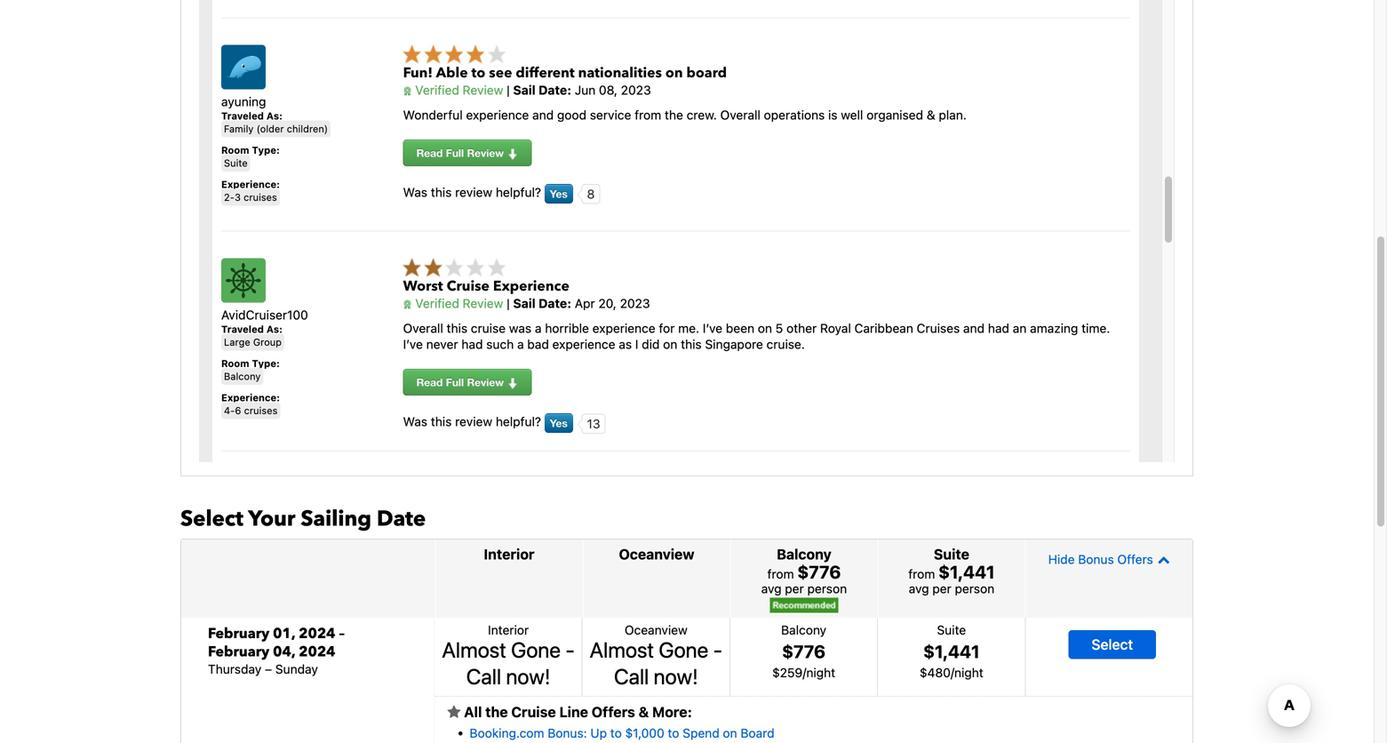 Task type: vqa. For each thing, say whether or not it's contained in the screenshot.


Task type: locate. For each thing, give the bounding box(es) containing it.
1 vertical spatial &
[[639, 703, 649, 720]]

1 yes from the top
[[550, 187, 568, 200]]

/ inside balcony $776 $259 / night
[[803, 665, 806, 680]]

oceanview
[[619, 546, 695, 562], [625, 622, 688, 637]]

suite from $1,441 avg per person
[[909, 546, 995, 596]]

1 person from the left
[[808, 581, 847, 596]]

small verified icon image
[[403, 87, 412, 96], [403, 300, 412, 309]]

suite inside suite $1,441 $480 / night
[[937, 622, 966, 637]]

1 vertical spatial as:
[[267, 324, 283, 335]]

review down such
[[455, 414, 492, 429]]

0 horizontal spatial night
[[806, 665, 836, 680]]

0 horizontal spatial call
[[466, 664, 501, 689]]

suite inside "room type: suite"
[[224, 157, 248, 169]]

from inside balcony from $776 avg per person
[[768, 566, 794, 581]]

read full review button down never
[[403, 369, 532, 396]]

4-
[[224, 405, 235, 416]]

call inside interior almost gone - call now!
[[466, 664, 501, 689]]

up
[[591, 726, 607, 740]]

1 vertical spatial verified
[[415, 296, 459, 310]]

$1,441 inside suite $1,441 $480 / night
[[924, 641, 980, 662]]

as
[[619, 337, 632, 352]]

and
[[533, 108, 554, 122], [963, 321, 985, 336]]

almost
[[442, 637, 506, 662], [590, 637, 654, 662]]

now! inside interior almost gone - call now!
[[506, 664, 551, 689]]

traveled
[[221, 110, 264, 122], [221, 324, 264, 335]]

this
[[431, 185, 452, 200], [447, 321, 468, 336], [681, 337, 702, 352], [431, 414, 452, 429]]

person inside balcony from $776 avg per person
[[808, 581, 847, 596]]

a up bad at the left of page
[[535, 321, 542, 336]]

room down family
[[221, 145, 249, 156]]

small verified icon image for worst cruise experience
[[403, 300, 412, 309]]

experience: for fun! able to see different nationalities on board
[[221, 179, 280, 190]]

person inside "suite from $1,441 avg per person"
[[955, 581, 995, 596]]

night right '$480'
[[955, 665, 984, 680]]

1 horizontal spatial –
[[339, 624, 345, 643]]

sail up was
[[513, 296, 536, 310]]

0 vertical spatial review
[[455, 185, 492, 200]]

select inside select link
[[1092, 636, 1133, 653]]

1 night from the left
[[806, 665, 836, 680]]

balcony down recommended image
[[781, 622, 827, 637]]

0 vertical spatial room
[[221, 145, 249, 156]]

/ for $1,441
[[951, 665, 955, 680]]

2 review from the top
[[455, 414, 492, 429]]

2 was from the top
[[403, 414, 428, 429]]

1 read from the top
[[416, 147, 443, 159]]

1 - from the left
[[566, 637, 575, 662]]

time.
[[1082, 321, 1110, 336]]

2024 right 04,
[[299, 642, 336, 662]]

as: inside ayuning traveled as: family (older children)
[[267, 110, 283, 122]]

sailing
[[301, 504, 372, 534]]

gone inside oceanview almost gone - call now!
[[659, 637, 709, 662]]

date: up horrible
[[539, 296, 571, 310]]

cruises right '6'
[[244, 405, 278, 416]]

review down wonderful
[[455, 185, 492, 200]]

0 vertical spatial balcony
[[224, 371, 261, 382]]

0 vertical spatial verified review
[[412, 83, 503, 97]]

1 vertical spatial experience:
[[221, 392, 280, 404]]

suite for $1,441
[[937, 622, 966, 637]]

from up suite $1,441 $480 / night
[[909, 566, 935, 581]]

2 | from the top
[[507, 296, 510, 310]]

gone up more:
[[659, 637, 709, 662]]

2 verified review from the top
[[412, 296, 503, 310]]

$1,441 up '$480'
[[924, 641, 980, 662]]

from inside "suite from $1,441 avg per person"
[[909, 566, 935, 581]]

2 room from the top
[[221, 358, 249, 369]]

1 vertical spatial review
[[455, 414, 492, 429]]

2 - from the left
[[713, 637, 723, 662]]

2 / from the left
[[951, 665, 955, 680]]

almost up 'all'
[[442, 637, 506, 662]]

per inside balcony from $776 avg per person
[[785, 581, 804, 596]]

per for $776
[[785, 581, 804, 596]]

0 horizontal spatial had
[[462, 337, 483, 352]]

is
[[828, 108, 838, 122]]

suite inside "suite from $1,441 avg per person"
[[934, 546, 970, 562]]

verified review up wonderful
[[412, 83, 503, 97]]

2 verified from the top
[[415, 296, 459, 310]]

oceanview for oceanview almost gone - call now!
[[625, 622, 688, 637]]

0 vertical spatial oceanview
[[619, 546, 695, 562]]

a down was
[[517, 337, 524, 352]]

the left crew. at the top of page
[[665, 108, 683, 122]]

singapore
[[705, 337, 763, 352]]

1 vertical spatial sail
[[513, 296, 536, 310]]

night for $776
[[806, 665, 836, 680]]

interior inside interior almost gone - call now!
[[488, 622, 529, 637]]

as: for worst cruise experience
[[267, 324, 283, 335]]

cruise up booking.com
[[511, 703, 556, 720]]

1 small verified icon image from the top
[[403, 87, 412, 96]]

helpful? left 13
[[496, 414, 541, 429]]

2023 right 08,
[[621, 83, 651, 97]]

read full review down wonderful
[[416, 147, 507, 159]]

room for worst cruise experience
[[221, 358, 249, 369]]

cruises inside experience: 4-6 cruises
[[244, 405, 278, 416]]

service
[[590, 108, 631, 122]]

0 vertical spatial as:
[[267, 110, 283, 122]]

0 horizontal spatial almost
[[442, 637, 506, 662]]

2 yes from the top
[[550, 417, 568, 429]]

1 vertical spatial offers
[[592, 703, 635, 720]]

organised
[[867, 108, 923, 122]]

night inside suite $1,441 $480 / night
[[955, 665, 984, 680]]

2 as: from the top
[[267, 324, 283, 335]]

full down never
[[446, 376, 464, 388]]

fun! able to see different nationalities on board
[[403, 63, 727, 83]]

yes left 8
[[550, 187, 568, 200]]

1 traveled from the top
[[221, 110, 264, 122]]

0 vertical spatial type:
[[252, 145, 280, 156]]

as: up group
[[267, 324, 283, 335]]

helpful? for experience
[[496, 414, 541, 429]]

$776 up recommended image
[[798, 561, 841, 582]]

read down wonderful
[[416, 147, 443, 159]]

read full review down never
[[416, 376, 507, 388]]

almost inside oceanview almost gone - call now!
[[590, 637, 654, 662]]

night right '$259'
[[806, 665, 836, 680]]

0 vertical spatial offers
[[1118, 552, 1153, 566]]

traveled for worst cruise experience
[[221, 324, 264, 335]]

yes left 13
[[550, 417, 568, 429]]

read full review for able
[[416, 147, 507, 159]]

call up 'all'
[[466, 664, 501, 689]]

february up thursday
[[208, 624, 269, 643]]

0 vertical spatial $1,441
[[939, 561, 995, 582]]

traveled inside ayuning traveled as: family (older children)
[[221, 110, 264, 122]]

0 vertical spatial read full review button
[[403, 139, 532, 166]]

was down wonderful
[[403, 185, 428, 200]]

yes button for to
[[545, 184, 573, 203]]

cruises inside 'experience: 2-3 cruises'
[[244, 192, 277, 203]]

balcony inside balcony $776 $259 / night
[[781, 622, 827, 637]]

offers up booking.com bonus: up to $1,000 to spend on board link
[[592, 703, 635, 720]]

0 horizontal spatial to
[[472, 63, 486, 83]]

1 horizontal spatial gone
[[659, 637, 709, 662]]

yes for experience
[[550, 417, 568, 429]]

0 vertical spatial i've
[[703, 321, 723, 336]]

i've
[[703, 321, 723, 336], [403, 337, 423, 352]]

call up booking.com bonus: up to $1,000 to spend on board
[[614, 664, 649, 689]]

0 vertical spatial $776
[[798, 561, 841, 582]]

1 verified review from the top
[[412, 83, 503, 97]]

night
[[806, 665, 836, 680], [955, 665, 984, 680]]

2 type: from the top
[[252, 358, 280, 369]]

i've right 'me.'
[[703, 321, 723, 336]]

full down wonderful
[[446, 147, 464, 159]]

balcony inside balcony from $776 avg per person
[[777, 546, 832, 562]]

avg up recommended image
[[761, 581, 782, 596]]

verified up wonderful
[[415, 83, 459, 97]]

2 night from the left
[[955, 665, 984, 680]]

1 vertical spatial balcony
[[777, 546, 832, 562]]

to right up
[[610, 726, 622, 740]]

2 horizontal spatial to
[[668, 726, 679, 740]]

1 vertical spatial traveled
[[221, 324, 264, 335]]

0 horizontal spatial a
[[517, 337, 524, 352]]

as: up (older
[[267, 110, 283, 122]]

review for cruise
[[455, 414, 492, 429]]

- inside interior almost gone - call now!
[[566, 637, 575, 662]]

0 horizontal spatial select
[[180, 504, 243, 534]]

person up suite $1,441 $480 / night
[[955, 581, 995, 596]]

0 vertical spatial was this review helpful? yes
[[403, 185, 568, 200]]

0 horizontal spatial /
[[803, 665, 806, 680]]

1 cruises from the top
[[244, 192, 277, 203]]

call for interior almost gone - call now!
[[466, 664, 501, 689]]

1 horizontal spatial /
[[951, 665, 955, 680]]

1 full from the top
[[446, 147, 464, 159]]

room inside "room type: suite"
[[221, 145, 249, 156]]

interior
[[484, 546, 535, 562], [488, 622, 529, 637]]

- inside oceanview almost gone - call now!
[[713, 637, 723, 662]]

cruise
[[447, 276, 490, 296], [511, 703, 556, 720]]

to down more:
[[668, 726, 679, 740]]

review down see
[[467, 147, 504, 159]]

0 horizontal spatial and
[[533, 108, 554, 122]]

oceanview for oceanview
[[619, 546, 695, 562]]

0 horizontal spatial -
[[566, 637, 575, 662]]

2 read full review from the top
[[416, 376, 507, 388]]

now! up 'all the cruise line offers & more:'
[[506, 664, 551, 689]]

– left 04,
[[265, 662, 272, 676]]

1 vertical spatial cruise
[[511, 703, 556, 720]]

2 was this review helpful? yes from the top
[[403, 414, 568, 429]]

2 helpful? from the top
[[496, 414, 541, 429]]

2 read full review button from the top
[[403, 369, 532, 396]]

1 now! from the left
[[506, 664, 551, 689]]

0 horizontal spatial person
[[808, 581, 847, 596]]

2 per from the left
[[933, 581, 952, 596]]

worst
[[403, 276, 443, 296]]

2 vertical spatial suite
[[937, 622, 966, 637]]

2 sail from the top
[[513, 296, 536, 310]]

& left plan.
[[927, 108, 936, 122]]

hide bonus offers link
[[1031, 544, 1188, 575]]

0 horizontal spatial –
[[265, 662, 272, 676]]

$1,441 up suite $1,441 $480 / night
[[939, 561, 995, 582]]

was this review helpful? yes for to
[[403, 185, 568, 200]]

per up recommended image
[[785, 581, 804, 596]]

read
[[416, 147, 443, 159], [416, 376, 443, 388]]

call
[[466, 664, 501, 689], [614, 664, 649, 689]]

suite for from
[[934, 546, 970, 562]]

february 01, 2024 – february 04, 2024 thursday – sunday
[[208, 624, 345, 676]]

the right 'all'
[[485, 703, 508, 720]]

1 vertical spatial was
[[403, 414, 428, 429]]

2 full from the top
[[446, 376, 464, 388]]

gone
[[511, 637, 561, 662], [659, 637, 709, 662]]

2 gone from the left
[[659, 637, 709, 662]]

/ inside suite $1,441 $480 / night
[[951, 665, 955, 680]]

experience down see
[[466, 108, 529, 122]]

children)
[[287, 123, 328, 135]]

- up the spend
[[713, 637, 723, 662]]

2 avg from the left
[[909, 581, 929, 596]]

avg
[[761, 581, 782, 596], [909, 581, 929, 596]]

1 vertical spatial verified review
[[412, 296, 503, 310]]

experience:
[[221, 179, 280, 190], [221, 392, 280, 404]]

1 per from the left
[[785, 581, 804, 596]]

as: inside the avidcruiser100 traveled as: large group
[[267, 324, 283, 335]]

select for select
[[1092, 636, 1133, 653]]

1 experience: from the top
[[221, 179, 280, 190]]

overall right crew. at the top of page
[[720, 108, 761, 122]]

read full review button down wonderful
[[403, 139, 532, 166]]

0 vertical spatial experience:
[[221, 179, 280, 190]]

–
[[339, 624, 345, 643], [265, 662, 272, 676]]

small verified icon image down worst
[[403, 300, 412, 309]]

night inside balcony $776 $259 / night
[[806, 665, 836, 680]]

0 vertical spatial interior
[[484, 546, 535, 562]]

1 verified from the top
[[415, 83, 459, 97]]

was down never
[[403, 414, 428, 429]]

avg inside balcony from $776 avg per person
[[761, 581, 782, 596]]

verified review link up wonderful
[[403, 83, 503, 97]]

$776
[[798, 561, 841, 582], [782, 641, 826, 662]]

1 vertical spatial select
[[1092, 636, 1133, 653]]

1 room from the top
[[221, 145, 249, 156]]

2024
[[299, 624, 336, 643], [299, 642, 336, 662]]

avg inside "suite from $1,441 avg per person"
[[909, 581, 929, 596]]

0 vertical spatial read full review
[[416, 147, 507, 159]]

2 small verified icon image from the top
[[403, 300, 412, 309]]

from for $776
[[768, 566, 794, 581]]

verified review link
[[403, 83, 503, 97], [403, 296, 503, 310]]

1 vertical spatial small verified icon image
[[403, 300, 412, 309]]

1 horizontal spatial now!
[[654, 664, 698, 689]]

verified review link up never
[[403, 296, 503, 310]]

$776 inside balcony from $776 avg per person
[[798, 561, 841, 582]]

0 vertical spatial full
[[446, 147, 464, 159]]

type:
[[252, 145, 280, 156], [252, 358, 280, 369]]

6
[[235, 405, 241, 416]]

2023 right 20,
[[620, 296, 650, 310]]

0 horizontal spatial overall
[[403, 321, 443, 336]]

helpful? left 8
[[496, 185, 541, 200]]

1 vertical spatial read full review
[[416, 376, 507, 388]]

balcony $776 $259 / night
[[772, 622, 836, 680]]

had left an
[[988, 321, 1010, 336]]

traveled inside the avidcruiser100 traveled as: large group
[[221, 324, 264, 335]]

2 date: from the top
[[539, 296, 571, 310]]

2 horizontal spatial from
[[909, 566, 935, 581]]

from
[[635, 108, 661, 122], [768, 566, 794, 581], [909, 566, 935, 581]]

0 vertical spatial small verified icon image
[[403, 87, 412, 96]]

-
[[566, 637, 575, 662], [713, 637, 723, 662]]

2 cruises from the top
[[244, 405, 278, 416]]

0 vertical spatial verified
[[415, 83, 459, 97]]

1 | from the top
[[507, 83, 510, 97]]

0 vertical spatial yes button
[[545, 184, 573, 203]]

read down never
[[416, 376, 443, 388]]

1 horizontal spatial from
[[768, 566, 794, 581]]

experience: for worst cruise experience
[[221, 392, 280, 404]]

(older
[[256, 123, 284, 135]]

select left your
[[180, 504, 243, 534]]

per for $1,441
[[933, 581, 952, 596]]

1 horizontal spatial to
[[610, 726, 622, 740]]

2024 right 01,
[[299, 624, 336, 643]]

2 traveled from the top
[[221, 324, 264, 335]]

2 experience: from the top
[[221, 392, 280, 404]]

$1,441
[[939, 561, 995, 582], [924, 641, 980, 662]]

1 horizontal spatial i've
[[703, 321, 723, 336]]

1 read full review button from the top
[[403, 139, 532, 166]]

1 sail from the top
[[513, 83, 536, 97]]

1 was this review helpful? yes from the top
[[403, 185, 568, 200]]

| for experience
[[507, 296, 510, 310]]

0 vertical spatial |
[[507, 83, 510, 97]]

1 was from the top
[[403, 185, 428, 200]]

your
[[248, 504, 295, 534]]

$776 up '$259'
[[782, 641, 826, 662]]

see
[[489, 63, 512, 83]]

star image
[[448, 705, 461, 719]]

1 review from the top
[[455, 185, 492, 200]]

as:
[[267, 110, 283, 122], [267, 324, 283, 335]]

1 avg from the left
[[761, 581, 782, 596]]

room for fun! able to see different nationalities on board
[[221, 145, 249, 156]]

oceanview inside oceanview almost gone - call now!
[[625, 622, 688, 637]]

0 vertical spatial suite
[[224, 157, 248, 169]]

traveled for fun! able to see different nationalities on board
[[221, 110, 264, 122]]

0 vertical spatial select
[[180, 504, 243, 534]]

verified for worst
[[415, 296, 459, 310]]

select down hide bonus offers link
[[1092, 636, 1133, 653]]

and left 'good'
[[533, 108, 554, 122]]

gone for interior almost gone - call now!
[[511, 637, 561, 662]]

1 vertical spatial had
[[462, 337, 483, 352]]

1 vertical spatial |
[[507, 296, 510, 310]]

from right service
[[635, 108, 661, 122]]

gone inside interior almost gone - call now!
[[511, 637, 561, 662]]

balcony up recommended image
[[777, 546, 832, 562]]

1 helpful? from the top
[[496, 185, 541, 200]]

on
[[666, 63, 683, 83], [758, 321, 772, 336], [663, 337, 678, 352], [723, 726, 737, 740]]

1 vertical spatial i've
[[403, 337, 423, 352]]

2 person from the left
[[955, 581, 995, 596]]

0 vertical spatial helpful?
[[496, 185, 541, 200]]

0 vertical spatial yes
[[550, 187, 568, 200]]

a
[[535, 321, 542, 336], [517, 337, 524, 352]]

1 vertical spatial $1,441
[[924, 641, 980, 662]]

0 vertical spatial was
[[403, 185, 428, 200]]

type: down group
[[252, 358, 280, 369]]

was
[[509, 321, 532, 336]]

almost inside interior almost gone - call now!
[[442, 637, 506, 662]]

1 vertical spatial overall
[[403, 321, 443, 336]]

1 as: from the top
[[267, 110, 283, 122]]

1 horizontal spatial almost
[[590, 637, 654, 662]]

per inside "suite from $1,441 avg per person"
[[933, 581, 952, 596]]

worst cruise experience
[[403, 276, 570, 296]]

3
[[235, 192, 241, 203]]

offers
[[1118, 552, 1153, 566], [592, 703, 635, 720]]

2 almost from the left
[[590, 637, 654, 662]]

$259
[[772, 665, 803, 680]]

0 horizontal spatial avg
[[761, 581, 782, 596]]

1 vertical spatial experience
[[593, 321, 656, 336]]

1 call from the left
[[466, 664, 501, 689]]

| left different
[[507, 83, 510, 97]]

type: inside room type: balcony
[[252, 358, 280, 369]]

read full review
[[416, 147, 507, 159], [416, 376, 507, 388]]

hide bonus offers
[[1049, 552, 1153, 566]]

now! up more:
[[654, 664, 698, 689]]

chevron up image
[[1153, 553, 1170, 566]]

and right cruises
[[963, 321, 985, 336]]

this down 'me.'
[[681, 337, 702, 352]]

person up recommended image
[[808, 581, 847, 596]]

overall inside overall this cruise was a horrible experience for me. i've been on 5 other royal caribbean cruises and had an amazing time. i've never had such a bad experience as i did on this singapore cruise.
[[403, 321, 443, 336]]

0 horizontal spatial gone
[[511, 637, 561, 662]]

0 vertical spatial a
[[535, 321, 542, 336]]

2023 for fun! able to see different nationalities on board
[[621, 83, 651, 97]]

traveled up family
[[221, 110, 264, 122]]

call inside oceanview almost gone - call now!
[[614, 664, 649, 689]]

&
[[927, 108, 936, 122], [639, 703, 649, 720]]

- up line
[[566, 637, 575, 662]]

yes
[[550, 187, 568, 200], [550, 417, 568, 429]]

/ for $776
[[803, 665, 806, 680]]

cruises right 3
[[244, 192, 277, 203]]

2 yes button from the top
[[545, 413, 573, 433]]

type: for fun! able to see different nationalities on board
[[252, 145, 280, 156]]

experience up as at the left of the page
[[593, 321, 656, 336]]

yes for to
[[550, 187, 568, 200]]

sail
[[513, 83, 536, 97], [513, 296, 536, 310]]

type: down (older
[[252, 145, 280, 156]]

select your sailing date
[[180, 504, 426, 534]]

1 horizontal spatial the
[[665, 108, 683, 122]]

1 date: from the top
[[539, 83, 571, 97]]

avg up suite $1,441 $480 / night
[[909, 581, 929, 596]]

balcony up experience: 4-6 cruises
[[224, 371, 261, 382]]

february left 04,
[[208, 642, 269, 662]]

per
[[785, 581, 804, 596], [933, 581, 952, 596]]

room inside room type: balcony
[[221, 358, 249, 369]]

review down such
[[467, 376, 504, 388]]

2 call from the left
[[614, 664, 649, 689]]

1 verified review link from the top
[[403, 83, 503, 97]]

1 vertical spatial a
[[517, 337, 524, 352]]

$1,441 inside "suite from $1,441 avg per person"
[[939, 561, 995, 582]]

was this review helpful? yes
[[403, 185, 568, 200], [403, 414, 568, 429]]

date: left jun
[[539, 83, 571, 97]]

cruises
[[244, 192, 277, 203], [244, 405, 278, 416]]

yes button left 13
[[545, 413, 573, 433]]

almost up 'all the cruise line offers & more:'
[[590, 637, 654, 662]]

1 almost from the left
[[442, 637, 506, 662]]

1 vertical spatial yes button
[[545, 413, 573, 433]]

overall up never
[[403, 321, 443, 336]]

1 yes button from the top
[[545, 184, 573, 203]]

0 vertical spatial cruise
[[447, 276, 490, 296]]

0 vertical spatial 2023
[[621, 83, 651, 97]]

0 vertical spatial sail
[[513, 83, 536, 97]]

avidcruiser100 image
[[221, 258, 266, 302]]

verified review up cruise
[[412, 296, 503, 310]]

ayuning traveled as: family (older children)
[[221, 94, 328, 135]]

1 vertical spatial and
[[963, 321, 985, 336]]

0 horizontal spatial offers
[[592, 703, 635, 720]]

cruises
[[917, 321, 960, 336]]

2 read from the top
[[416, 376, 443, 388]]

type: inside "room type: suite"
[[252, 145, 280, 156]]

horrible
[[545, 321, 589, 336]]

experience down horrible
[[553, 337, 616, 352]]

1 vertical spatial was this review helpful? yes
[[403, 414, 568, 429]]

0 horizontal spatial now!
[[506, 664, 551, 689]]

now! inside oceanview almost gone - call now!
[[654, 664, 698, 689]]

operations
[[764, 108, 825, 122]]

read for worst
[[416, 376, 443, 388]]

verified review
[[412, 83, 503, 97], [412, 296, 503, 310]]

this up never
[[447, 321, 468, 336]]

traveled up large at the left top of page
[[221, 324, 264, 335]]

1 / from the left
[[803, 665, 806, 680]]

0 vertical spatial verified review link
[[403, 83, 503, 97]]

1 type: from the top
[[252, 145, 280, 156]]

had
[[988, 321, 1010, 336], [462, 337, 483, 352]]

0 horizontal spatial the
[[485, 703, 508, 720]]

1 gone from the left
[[511, 637, 561, 662]]

had down cruise
[[462, 337, 483, 352]]

read for fun!
[[416, 147, 443, 159]]

2 now! from the left
[[654, 664, 698, 689]]

2 verified review link from the top
[[403, 296, 503, 310]]

from up recommended image
[[768, 566, 794, 581]]

cruise right worst
[[447, 276, 490, 296]]

jun
[[575, 83, 596, 97]]

0 vertical spatial had
[[988, 321, 1010, 336]]

to left see
[[472, 63, 486, 83]]

1 vertical spatial yes
[[550, 417, 568, 429]]

review for able
[[455, 185, 492, 200]]

small verified icon image down fun!
[[403, 87, 412, 96]]

2023
[[621, 83, 651, 97], [620, 296, 650, 310]]

review
[[463, 83, 503, 97], [467, 147, 504, 159], [463, 296, 503, 310], [467, 376, 504, 388]]

1 read full review from the top
[[416, 147, 507, 159]]

experience
[[493, 276, 570, 296]]



Task type: describe. For each thing, give the bounding box(es) containing it.
select for select your sailing date
[[180, 504, 243, 534]]

interior almost gone - call now!
[[442, 622, 575, 689]]

now! for oceanview almost gone - call now!
[[654, 664, 698, 689]]

08,
[[599, 83, 618, 97]]

sail for to
[[513, 83, 536, 97]]

booking.com bonus: up to $1,000 to spend on board
[[470, 726, 775, 740]]

an
[[1013, 321, 1027, 336]]

other
[[787, 321, 817, 336]]

this down wonderful
[[431, 185, 452, 200]]

verified for fun!
[[415, 83, 459, 97]]

balcony for $776
[[781, 622, 827, 637]]

experience: 2-3 cruises
[[221, 179, 280, 203]]

nationalities
[[578, 63, 662, 83]]

amazing
[[1030, 321, 1078, 336]]

2-
[[224, 192, 235, 203]]

now! for interior almost gone - call now!
[[506, 664, 551, 689]]

person for $1,441
[[955, 581, 995, 596]]

avidcruiser100
[[221, 307, 308, 322]]

gone for oceanview almost gone - call now!
[[659, 637, 709, 662]]

night for $1,441
[[955, 665, 984, 680]]

from for $1,441
[[909, 566, 935, 581]]

well
[[841, 108, 863, 122]]

spend
[[683, 726, 720, 740]]

avg for $1,441
[[909, 581, 929, 596]]

helpful? for to
[[496, 185, 541, 200]]

read full review button for able
[[403, 139, 532, 166]]

bad
[[527, 337, 549, 352]]

recommended image
[[770, 598, 839, 613]]

room type: suite
[[221, 145, 280, 169]]

review up cruise
[[463, 296, 503, 310]]

large
[[224, 336, 250, 348]]

1 horizontal spatial had
[[988, 321, 1010, 336]]

crew.
[[687, 108, 717, 122]]

$1,000
[[625, 726, 665, 740]]

1 2024 from the top
[[299, 624, 336, 643]]

almost for interior almost gone - call now!
[[442, 637, 506, 662]]

$480
[[920, 665, 951, 680]]

date
[[377, 504, 426, 534]]

this down never
[[431, 414, 452, 429]]

select link
[[1069, 630, 1156, 659]]

more:
[[652, 703, 692, 720]]

balcony for from
[[777, 546, 832, 562]]

suite $1,441 $480 / night
[[920, 622, 984, 680]]

board
[[687, 63, 727, 83]]

- for oceanview almost gone - call now!
[[713, 637, 723, 662]]

overall this cruise was a horrible experience for me. i've been on 5 other royal caribbean cruises and had an amazing time. i've never had such a bad experience as i did on this singapore cruise.
[[403, 321, 1110, 352]]

ayuning image
[[221, 45, 266, 89]]

| sail date: jun 08, 2023
[[503, 83, 651, 97]]

plan.
[[939, 108, 967, 122]]

full for able
[[446, 147, 464, 159]]

1 vertical spatial the
[[485, 703, 508, 720]]

different
[[516, 63, 575, 83]]

was this review helpful? yes for experience
[[403, 414, 568, 429]]

able
[[436, 63, 468, 83]]

cruise
[[471, 321, 506, 336]]

me.
[[678, 321, 700, 336]]

bonus:
[[548, 726, 587, 740]]

hide
[[1049, 552, 1075, 566]]

was for fun!
[[403, 185, 428, 200]]

1 horizontal spatial a
[[535, 321, 542, 336]]

wonderful experience and good service from the crew. overall operations is well organised & plan.
[[403, 108, 967, 122]]

0 horizontal spatial &
[[639, 703, 649, 720]]

1 horizontal spatial offers
[[1118, 552, 1153, 566]]

such
[[486, 337, 514, 352]]

booking.com
[[470, 726, 544, 740]]

almost for oceanview almost gone - call now!
[[590, 637, 654, 662]]

family
[[224, 123, 254, 135]]

line
[[559, 703, 588, 720]]

date: for experience
[[539, 296, 571, 310]]

and inside overall this cruise was a horrible experience for me. i've been on 5 other royal caribbean cruises and had an amazing time. i've never had such a bad experience as i did on this singapore cruise.
[[963, 321, 985, 336]]

verified review link for able
[[403, 83, 503, 97]]

| for to
[[507, 83, 510, 97]]

verified review for able
[[412, 83, 503, 97]]

call for oceanview almost gone - call now!
[[614, 664, 649, 689]]

oceanview almost gone - call now!
[[590, 622, 723, 689]]

group
[[253, 336, 282, 348]]

cruises for worst cruise experience
[[244, 405, 278, 416]]

review up wonderful
[[463, 83, 503, 97]]

read full review for cruise
[[416, 376, 507, 388]]

20,
[[599, 296, 617, 310]]

wonderful
[[403, 108, 463, 122]]

i
[[635, 337, 639, 352]]

interior for interior almost gone - call now!
[[488, 622, 529, 637]]

caribbean
[[855, 321, 914, 336]]

sunday
[[275, 662, 318, 676]]

fun!
[[403, 63, 433, 83]]

good
[[557, 108, 587, 122]]

interior for interior
[[484, 546, 535, 562]]

yes button for experience
[[545, 413, 573, 433]]

date: for to
[[539, 83, 571, 97]]

thursday
[[208, 662, 262, 676]]

was for worst
[[403, 414, 428, 429]]

| sail date: apr 20, 2023
[[503, 296, 650, 310]]

8
[[587, 187, 595, 201]]

0 vertical spatial experience
[[466, 108, 529, 122]]

cruises for fun! able to see different nationalities on board
[[244, 192, 277, 203]]

as: for fun! able to see different nationalities on board
[[267, 110, 283, 122]]

room type: balcony
[[221, 358, 280, 382]]

cruise.
[[767, 337, 805, 352]]

avidcruiser100 traveled as: large group
[[221, 307, 308, 348]]

2 vertical spatial experience
[[553, 337, 616, 352]]

2023 for worst cruise experience
[[620, 296, 650, 310]]

04,
[[273, 642, 295, 662]]

$776 inside balcony $776 $259 / night
[[782, 641, 826, 662]]

balcony inside room type: balcony
[[224, 371, 261, 382]]

royal
[[820, 321, 851, 336]]

full for cruise
[[446, 376, 464, 388]]

0 vertical spatial –
[[339, 624, 345, 643]]

0 vertical spatial overall
[[720, 108, 761, 122]]

did
[[642, 337, 660, 352]]

never
[[426, 337, 458, 352]]

person for $776
[[808, 581, 847, 596]]

1 february from the top
[[208, 624, 269, 643]]

0 horizontal spatial from
[[635, 108, 661, 122]]

all the cruise line offers & more:
[[461, 703, 692, 720]]

verified review for cruise
[[412, 296, 503, 310]]

bonus
[[1078, 552, 1114, 566]]

5
[[776, 321, 783, 336]]

sail for experience
[[513, 296, 536, 310]]

experience: 4-6 cruises
[[221, 392, 280, 416]]

small verified icon image for fun! able to see different nationalities on board
[[403, 87, 412, 96]]

ayuning
[[221, 94, 266, 109]]

2 february from the top
[[208, 642, 269, 662]]

0 horizontal spatial cruise
[[447, 276, 490, 296]]

1 vertical spatial –
[[265, 662, 272, 676]]

- for interior almost gone - call now!
[[566, 637, 575, 662]]

0 vertical spatial and
[[533, 108, 554, 122]]

balcony from $776 avg per person
[[761, 546, 847, 596]]

been
[[726, 321, 755, 336]]

2 2024 from the top
[[299, 642, 336, 662]]

booking.com bonus: up to $1,000 to spend on board link
[[470, 726, 775, 740]]

avg for $776
[[761, 581, 782, 596]]

apr
[[575, 296, 595, 310]]

verified review link for cruise
[[403, 296, 503, 310]]

for
[[659, 321, 675, 336]]

1 horizontal spatial cruise
[[511, 703, 556, 720]]

01,
[[273, 624, 295, 643]]

type: for worst cruise experience
[[252, 358, 280, 369]]

13
[[587, 416, 600, 431]]

read full review button for cruise
[[403, 369, 532, 396]]

board
[[741, 726, 775, 740]]

1 horizontal spatial &
[[927, 108, 936, 122]]



